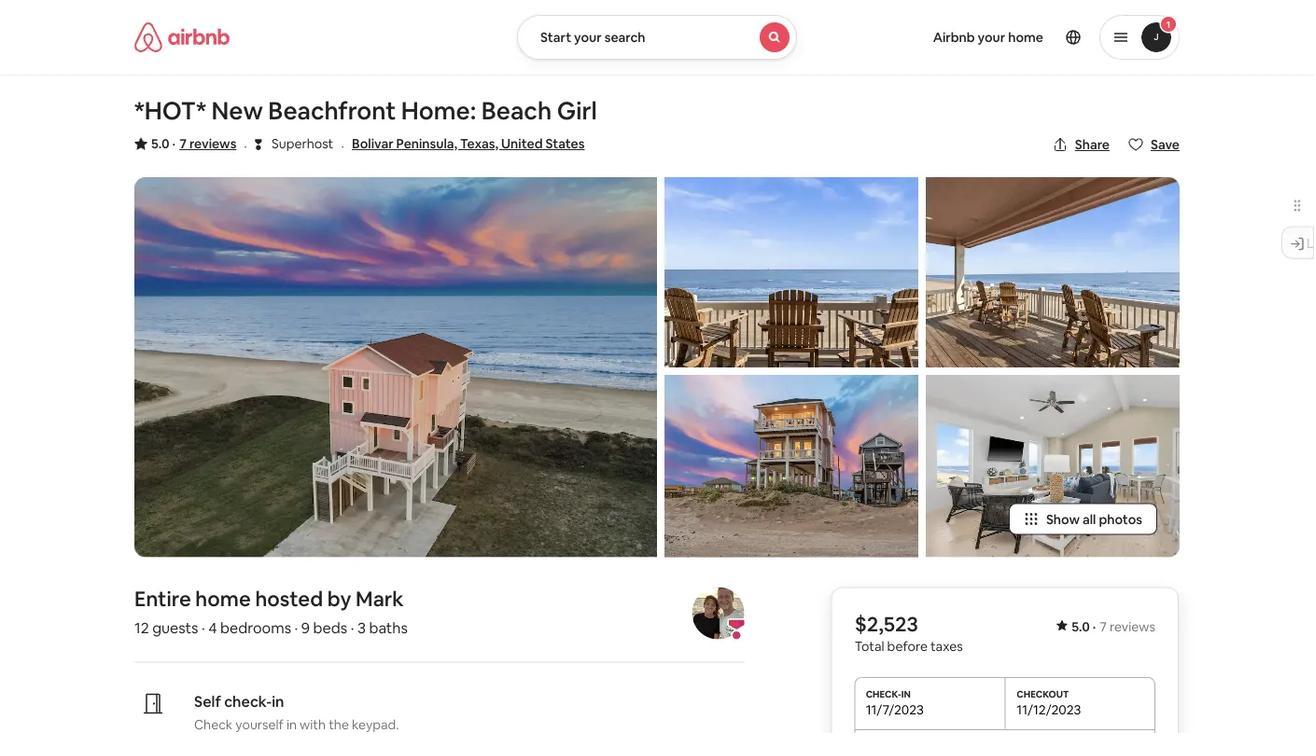 Task type: describe. For each thing, give the bounding box(es) containing it.
airbnb your home link
[[922, 18, 1055, 57]]

1 button
[[1099, 15, 1180, 60]]

photos
[[1099, 511, 1142, 528]]

home inside entire home hosted by mark 12 guests · 4 bedrooms · 9 beds · 3 baths
[[195, 586, 251, 613]]

1 vertical spatial 5.0 · 7 reviews
[[1072, 618, 1155, 635]]

Start your search search field
[[517, 15, 797, 60]]

texas,
[[460, 135, 498, 152]]

peninsula,
[[396, 135, 457, 152]]

beach
[[481, 95, 552, 126]]

all
[[1083, 511, 1096, 528]]

search
[[605, 29, 645, 46]]

self check-in check yourself in with the keypad.
[[194, 693, 399, 733]]

· inside the · bolivar peninsula, texas, united states
[[341, 136, 344, 155]]

the
[[329, 716, 349, 733]]

states
[[546, 135, 585, 152]]

*hot* new beachfront home: beach girl image 2 image
[[665, 177, 918, 368]]

show all photos button
[[1009, 504, 1157, 535]]

with
[[300, 716, 326, 733]]

save
[[1151, 136, 1180, 153]]

12
[[134, 619, 149, 638]]

0 vertical spatial reviews
[[189, 135, 236, 152]]

bolivar
[[352, 135, 393, 152]]

keypad.
[[352, 716, 399, 733]]

beachfront
[[268, 95, 396, 126]]

entire
[[134, 586, 191, 613]]

1 horizontal spatial 7
[[1100, 618, 1107, 635]]

1 vertical spatial reviews
[[1110, 618, 1155, 635]]

superhost
[[272, 135, 334, 152]]

0 horizontal spatial 5.0
[[151, 135, 170, 152]]

*hot* new beachfront home: beach girl image 4 image
[[926, 177, 1180, 368]]

profile element
[[819, 0, 1180, 75]]

beds
[[313, 619, 347, 638]]

self
[[194, 693, 221, 712]]

bedrooms
[[220, 619, 291, 638]]

home:
[[401, 95, 476, 126]]

save button
[[1121, 129, 1187, 161]]

taxes
[[931, 638, 963, 655]]

yourself
[[236, 716, 284, 733]]

show all photos
[[1046, 511, 1142, 528]]



Task type: locate. For each thing, give the bounding box(es) containing it.
0 vertical spatial home
[[1008, 29, 1043, 46]]

󰀃
[[255, 135, 262, 153]]

1 horizontal spatial 5.0 · 7 reviews
[[1072, 618, 1155, 635]]

$2,523 total before taxes
[[855, 611, 963, 655]]

0 vertical spatial 5.0
[[151, 135, 170, 152]]

0 vertical spatial 5.0 · 7 reviews
[[151, 135, 236, 152]]

check-
[[224, 693, 272, 712]]

*hot* new beachfront home: beach girl image 3 image
[[665, 375, 918, 558]]

0 horizontal spatial your
[[574, 29, 602, 46]]

1 vertical spatial home
[[195, 586, 251, 613]]

total
[[855, 638, 884, 655]]

1 vertical spatial 5.0
[[1072, 618, 1090, 635]]

start
[[540, 29, 571, 46]]

baths
[[369, 619, 408, 638]]

your right airbnb at the right
[[978, 29, 1005, 46]]

4
[[208, 619, 217, 638]]

0 horizontal spatial in
[[272, 693, 284, 712]]

0 horizontal spatial home
[[195, 586, 251, 613]]

home right airbnb at the right
[[1008, 29, 1043, 46]]

start your search
[[540, 29, 645, 46]]

7
[[179, 135, 187, 152], [1100, 618, 1107, 635]]

5.0 down *hot*
[[151, 135, 170, 152]]

11/7/2023
[[866, 702, 924, 719]]

your for airbnb
[[978, 29, 1005, 46]]

*hot*
[[134, 95, 206, 126]]

check
[[194, 716, 233, 733]]

3
[[357, 619, 366, 638]]

home inside profile element
[[1008, 29, 1043, 46]]

before
[[887, 638, 928, 655]]

share
[[1075, 136, 1110, 153]]

mark is a superhost. learn more about mark. image
[[692, 588, 744, 640], [692, 588, 744, 640]]

*hot* new beachfront home: beach girl image 5 image
[[926, 375, 1180, 558]]

$2,523
[[855, 611, 918, 638]]

1 vertical spatial 7
[[1100, 618, 1107, 635]]

0 horizontal spatial 7
[[179, 135, 187, 152]]

1 horizontal spatial your
[[978, 29, 1005, 46]]

share button
[[1045, 129, 1117, 161]]

· bolivar peninsula, texas, united states
[[341, 135, 585, 155]]

in left the with
[[286, 716, 297, 733]]

1 vertical spatial in
[[286, 716, 297, 733]]

0 horizontal spatial reviews
[[189, 135, 236, 152]]

in
[[272, 693, 284, 712], [286, 716, 297, 733]]

home up 4
[[195, 586, 251, 613]]

your
[[574, 29, 602, 46], [978, 29, 1005, 46]]

1 horizontal spatial reviews
[[1110, 618, 1155, 635]]

9
[[301, 619, 310, 638]]

1 horizontal spatial in
[[286, 716, 297, 733]]

1 your from the left
[[574, 29, 602, 46]]

2 your from the left
[[978, 29, 1005, 46]]

1 horizontal spatial 5.0
[[1072, 618, 1090, 635]]

your inside button
[[574, 29, 602, 46]]

united
[[501, 135, 543, 152]]

new
[[211, 95, 263, 126]]

home
[[1008, 29, 1043, 46], [195, 586, 251, 613]]

your right start
[[574, 29, 602, 46]]

your inside profile element
[[978, 29, 1005, 46]]

girl
[[557, 95, 597, 126]]

bolivar peninsula, texas, united states button
[[352, 133, 585, 155]]

11/12/2023
[[1017, 702, 1081, 719]]

show
[[1046, 511, 1080, 528]]

airbnb your home
[[933, 29, 1043, 46]]

0 vertical spatial 7
[[179, 135, 187, 152]]

start your search button
[[517, 15, 797, 60]]

5.0 up 11/12/2023
[[1072, 618, 1090, 635]]

reviews
[[189, 135, 236, 152], [1110, 618, 1155, 635]]

hosted
[[255, 586, 323, 613]]

0 horizontal spatial 5.0 · 7 reviews
[[151, 135, 236, 152]]

your for start
[[574, 29, 602, 46]]

7 reviews button
[[179, 134, 236, 153]]

entire home hosted by mark 12 guests · 4 bedrooms · 9 beds · 3 baths
[[134, 586, 408, 638]]

·
[[172, 135, 176, 152], [244, 136, 247, 155], [341, 136, 344, 155], [1093, 618, 1096, 635], [202, 619, 205, 638], [295, 619, 298, 638], [351, 619, 354, 638]]

*hot* new beachfront home: beach girl
[[134, 95, 597, 126]]

0 vertical spatial in
[[272, 693, 284, 712]]

airbnb
[[933, 29, 975, 46]]

1
[[1166, 18, 1171, 30]]

1 horizontal spatial home
[[1008, 29, 1043, 46]]

in up yourself
[[272, 693, 284, 712]]

guests
[[152, 619, 198, 638]]

by mark
[[327, 586, 404, 613]]

5.0
[[151, 135, 170, 152], [1072, 618, 1090, 635]]

*hot* new beachfront home: beach girl image 1 image
[[134, 177, 657, 558]]

5.0 · 7 reviews
[[151, 135, 236, 152], [1072, 618, 1155, 635]]



Task type: vqa. For each thing, say whether or not it's contained in the screenshot.
the right the 5.0
yes



